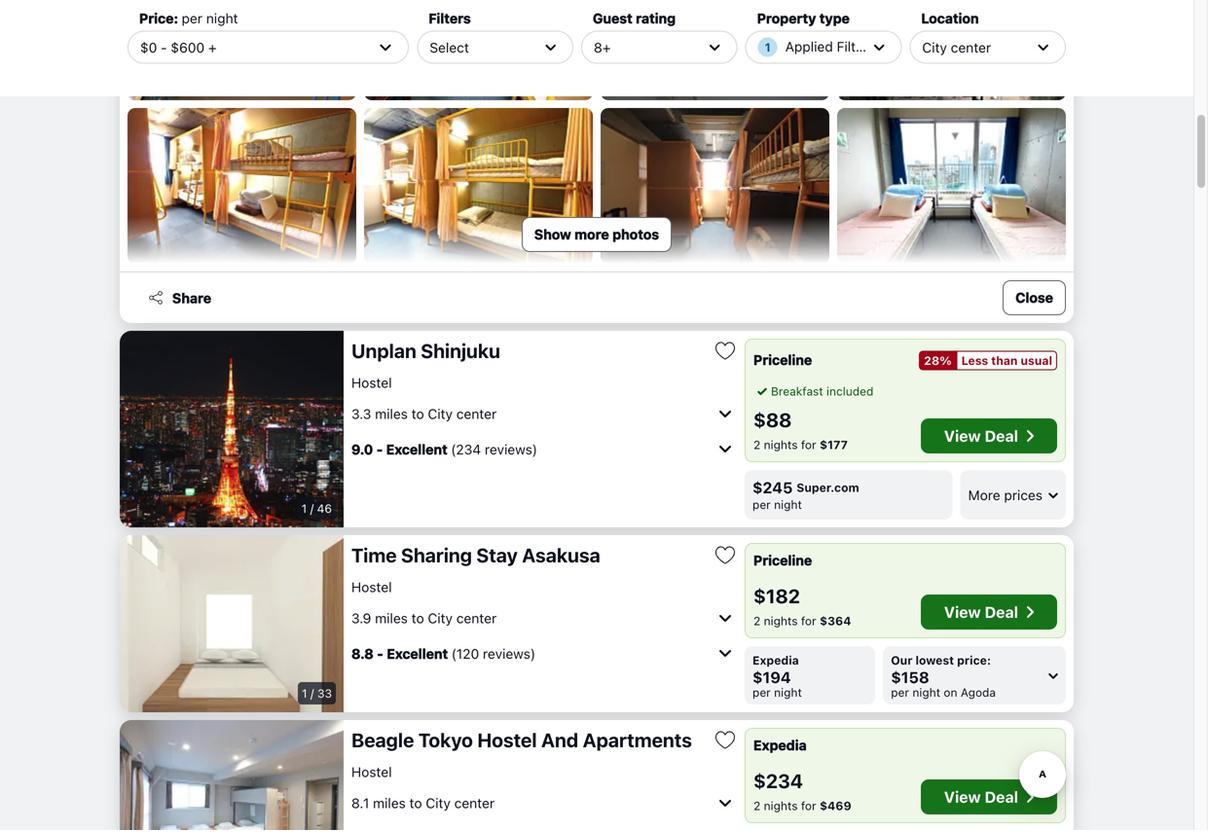 Task type: describe. For each thing, give the bounding box(es) containing it.
applied
[[785, 38, 833, 55]]

9.0 - excellent (234 reviews)
[[351, 441, 537, 457]]

photos
[[612, 226, 659, 242]]

$600
[[171, 39, 205, 55]]

(120
[[451, 646, 479, 662]]

per up the $600 on the left of page
[[182, 10, 203, 26]]

city center
[[922, 39, 991, 55]]

price: per night
[[139, 10, 238, 26]]

3.9
[[351, 610, 371, 626]]

0 vertical spatial filters
[[429, 10, 471, 26]]

beagle tokyo hostel and apartments button
[[351, 728, 706, 753]]

beagle tokyo hostel and apartments, (tokyo, japan) image
[[120, 720, 344, 830]]

type
[[820, 10, 850, 26]]

rating
[[636, 10, 676, 26]]

guest rating
[[593, 10, 676, 26]]

show more photos button
[[522, 217, 672, 252]]

tokyo
[[418, 729, 473, 752]]

$194
[[753, 668, 791, 687]]

apartments
[[583, 729, 692, 752]]

time sharing stay asakusa button
[[351, 543, 706, 568]]

on
[[944, 686, 957, 699]]

included
[[827, 385, 874, 398]]

$364
[[820, 614, 851, 628]]

nights for $182
[[764, 614, 798, 628]]

unplan
[[351, 339, 416, 362]]

to for shinjuku
[[412, 406, 424, 422]]

$0
[[140, 39, 157, 55]]

8.8
[[351, 646, 374, 662]]

1 priceline from the top
[[754, 352, 812, 368]]

28% less than usual
[[924, 354, 1052, 368]]

8+
[[594, 39, 611, 55]]

0 vertical spatial 1
[[765, 40, 771, 54]]

deal for $182
[[985, 603, 1018, 622]]

super.com
[[797, 481, 859, 495]]

view deal for $182
[[944, 603, 1018, 622]]

$0 - $600 +
[[140, 39, 217, 55]]

28%
[[924, 354, 952, 368]]

3.9 miles to city center
[[351, 610, 497, 626]]

more
[[968, 487, 1000, 503]]

- for unplan
[[376, 441, 383, 457]]

property
[[757, 10, 816, 26]]

$158
[[891, 668, 929, 687]]

$182
[[754, 585, 800, 607]]

view for $88
[[944, 427, 981, 445]]

8.1 miles to city center
[[351, 795, 495, 811]]

asakusa
[[522, 544, 600, 567]]

0 vertical spatial -
[[161, 39, 167, 55]]

deal for $234
[[985, 788, 1018, 807]]

than
[[991, 354, 1018, 368]]

center for sharing
[[456, 610, 497, 626]]

view deal button for $234
[[921, 780, 1057, 815]]

$234
[[754, 770, 803, 792]]

city down "location"
[[922, 39, 947, 55]]

excellent for shinjuku
[[386, 441, 448, 457]]

prices
[[1004, 487, 1043, 503]]

miles for unplan
[[375, 406, 408, 422]]

view deal for $234
[[944, 788, 1018, 807]]

our
[[891, 654, 913, 667]]

9.0
[[351, 441, 373, 457]]

nights for $234
[[764, 799, 798, 813]]

/ for unplan shinjuku
[[310, 502, 314, 515]]

nights for $88
[[764, 438, 798, 452]]

night inside our lowest price: $158 per night on agoda
[[913, 686, 940, 699]]

8.8 - excellent (120 reviews)
[[351, 646, 536, 662]]

our lowest price: $158 per night on agoda
[[891, 654, 996, 699]]

2 priceline from the top
[[754, 552, 812, 569]]

1 / 46
[[301, 502, 332, 515]]

night up +
[[206, 10, 238, 26]]

$245
[[753, 478, 793, 497]]

usual
[[1021, 354, 1052, 368]]

expedia for expedia
[[754, 737, 807, 754]]

breakfast included
[[771, 385, 874, 398]]

more
[[575, 226, 609, 242]]

and
[[541, 729, 578, 752]]

close button
[[1003, 280, 1066, 315]]

less
[[962, 354, 988, 368]]

3.3
[[351, 406, 371, 422]]

more prices button
[[960, 470, 1066, 520]]

more prices
[[968, 487, 1043, 503]]

location
[[921, 10, 979, 26]]

sharing
[[401, 544, 472, 567]]



Task type: vqa. For each thing, say whether or not it's contained in the screenshot.
Our lowest price: $158 per night on Agoda
yes



Task type: locate. For each thing, give the bounding box(es) containing it.
2 down $234
[[754, 799, 761, 813]]

3 2 from the top
[[754, 799, 761, 813]]

1 view deal from the top
[[944, 427, 1018, 445]]

hostel
[[351, 375, 392, 391], [351, 579, 392, 595], [477, 729, 537, 752], [351, 764, 392, 780]]

hostel up 8.1
[[351, 764, 392, 780]]

1 vertical spatial view deal
[[944, 603, 1018, 622]]

per night
[[753, 498, 802, 512]]

per down $245
[[753, 498, 771, 512]]

2 vertical spatial miles
[[373, 795, 406, 811]]

to up 8.8 - excellent (120 reviews)
[[412, 610, 424, 626]]

night down $245
[[774, 498, 802, 512]]

hostel up 3.3
[[351, 375, 392, 391]]

0 vertical spatial view
[[944, 427, 981, 445]]

2 vertical spatial -
[[377, 646, 383, 662]]

46
[[317, 502, 332, 515]]

1 vertical spatial priceline
[[754, 552, 812, 569]]

miles for time
[[375, 610, 408, 626]]

priceline up $182 at the right of the page
[[754, 552, 812, 569]]

3 deal from the top
[[985, 788, 1018, 807]]

filters up select
[[429, 10, 471, 26]]

0 horizontal spatial filters
[[429, 10, 471, 26]]

for for $88
[[801, 438, 816, 452]]

filters down the type
[[837, 38, 875, 55]]

2 for $234
[[754, 799, 761, 813]]

time sharing stay asakusa
[[351, 544, 600, 567]]

city for tokyo
[[426, 795, 451, 811]]

lowest
[[916, 654, 954, 667]]

$469
[[820, 799, 852, 813]]

33
[[317, 687, 332, 700]]

to right 8.1
[[409, 795, 422, 811]]

for for $182
[[801, 614, 816, 628]]

to inside button
[[412, 406, 424, 422]]

expedia up $234
[[754, 737, 807, 754]]

2 vertical spatial for
[[801, 799, 816, 813]]

agoda
[[961, 686, 996, 699]]

1 vertical spatial /
[[310, 687, 314, 700]]

- for time
[[377, 646, 383, 662]]

hostel for shinjuku
[[351, 375, 392, 391]]

1 vertical spatial expedia
[[754, 737, 807, 754]]

0 vertical spatial excellent
[[386, 441, 448, 457]]

share button
[[135, 280, 223, 315]]

/ left 46
[[310, 502, 314, 515]]

expedia up '$194'
[[753, 654, 799, 667]]

2 vertical spatial view deal button
[[921, 780, 1057, 815]]

view deal button for $88
[[921, 419, 1057, 454]]

2 / from the top
[[310, 687, 314, 700]]

show
[[534, 226, 571, 242]]

night
[[206, 10, 238, 26], [774, 498, 802, 512], [774, 686, 802, 699], [913, 686, 940, 699]]

1 / from the top
[[310, 502, 314, 515]]

nights down $182 at the right of the page
[[764, 614, 798, 628]]

2 vertical spatial hostel button
[[351, 763, 392, 781]]

miles for beagle
[[373, 795, 406, 811]]

3 view from the top
[[944, 788, 981, 807]]

deal for $88
[[985, 427, 1018, 445]]

close
[[1016, 290, 1053, 306]]

3 hostel button from the top
[[351, 763, 392, 781]]

city for shinjuku
[[428, 406, 453, 422]]

0 vertical spatial expedia
[[753, 654, 799, 667]]

1 vertical spatial reviews)
[[483, 646, 536, 662]]

0 vertical spatial deal
[[985, 427, 1018, 445]]

hostel button down time
[[351, 579, 392, 596]]

3 for from the top
[[801, 799, 816, 813]]

miles
[[375, 406, 408, 422], [375, 610, 408, 626], [373, 795, 406, 811]]

hostel for sharing
[[351, 579, 392, 595]]

1 left 46
[[301, 502, 307, 515]]

1 vertical spatial to
[[412, 610, 424, 626]]

1
[[765, 40, 771, 54], [301, 502, 307, 515], [302, 687, 307, 700]]

reviews) right (234
[[485, 441, 537, 457]]

-
[[161, 39, 167, 55], [376, 441, 383, 457], [377, 646, 383, 662]]

1 vertical spatial 2
[[754, 614, 761, 628]]

0 vertical spatial priceline
[[754, 352, 812, 368]]

- right $0
[[161, 39, 167, 55]]

center
[[951, 39, 991, 55], [456, 406, 497, 422], [456, 610, 497, 626], [454, 795, 495, 811]]

center up (234
[[456, 406, 497, 422]]

unplan shinjuku
[[351, 339, 500, 362]]

0 vertical spatial 2
[[754, 438, 761, 452]]

2 for from the top
[[801, 614, 816, 628]]

2 deal from the top
[[985, 603, 1018, 622]]

hostel button up 3.3
[[351, 374, 392, 391]]

0 vertical spatial hostel button
[[351, 374, 392, 391]]

time
[[351, 544, 397, 567]]

0 vertical spatial nights
[[764, 438, 798, 452]]

2 for $182
[[754, 614, 761, 628]]

2 vertical spatial 2
[[754, 799, 761, 813]]

1 down property on the top of the page
[[765, 40, 771, 54]]

1 vertical spatial view deal button
[[921, 595, 1057, 630]]

miles right 3.3
[[375, 406, 408, 422]]

hostel left and
[[477, 729, 537, 752]]

center up (120
[[456, 610, 497, 626]]

0 vertical spatial for
[[801, 438, 816, 452]]

priceline up breakfast
[[754, 352, 812, 368]]

0 vertical spatial to
[[412, 406, 424, 422]]

hostel button for unplan shinjuku
[[351, 374, 392, 391]]

for left $177
[[801, 438, 816, 452]]

select
[[430, 39, 469, 55]]

view deal button
[[921, 419, 1057, 454], [921, 595, 1057, 630], [921, 780, 1057, 815]]

view for $182
[[944, 603, 981, 622]]

1 vertical spatial excellent
[[387, 646, 448, 662]]

1 vertical spatial deal
[[985, 603, 1018, 622]]

(234
[[451, 441, 481, 457]]

1 nights from the top
[[764, 438, 798, 452]]

miles right 3.9
[[375, 610, 408, 626]]

beagle
[[351, 729, 414, 752]]

hostel button for beagle tokyo hostel and apartments
[[351, 763, 392, 781]]

1 for from the top
[[801, 438, 816, 452]]

3 view deal from the top
[[944, 788, 1018, 807]]

2 hostel button from the top
[[351, 579, 392, 596]]

hostel button
[[351, 374, 392, 391], [351, 579, 392, 596], [351, 763, 392, 781]]

to up '9.0 - excellent (234 reviews)'
[[412, 406, 424, 422]]

share
[[172, 290, 211, 306]]

1 vertical spatial for
[[801, 614, 816, 628]]

hostel down time
[[351, 579, 392, 595]]

0 vertical spatial view deal
[[944, 427, 1018, 445]]

view deal
[[944, 427, 1018, 445], [944, 603, 1018, 622], [944, 788, 1018, 807]]

2 nights from the top
[[764, 614, 798, 628]]

for left $364
[[801, 614, 816, 628]]

2 vertical spatial view deal
[[944, 788, 1018, 807]]

2 vertical spatial deal
[[985, 788, 1018, 807]]

- right 9.0
[[376, 441, 383, 457]]

/ left 33
[[310, 687, 314, 700]]

$177
[[820, 438, 848, 452]]

applied filters
[[785, 38, 875, 55]]

1 vertical spatial -
[[376, 441, 383, 457]]

1 / 33
[[302, 687, 332, 700]]

1 vertical spatial 1
[[301, 502, 307, 515]]

1 vertical spatial miles
[[375, 610, 408, 626]]

1 deal from the top
[[985, 427, 1018, 445]]

center for tokyo
[[454, 795, 495, 811]]

1 vertical spatial hostel button
[[351, 579, 392, 596]]

expedia
[[753, 654, 799, 667], [754, 737, 807, 754]]

reviews) for sharing
[[483, 646, 536, 662]]

1 for unplan shinjuku
[[301, 502, 307, 515]]

to for tokyo
[[409, 795, 422, 811]]

reviews) for shinjuku
[[485, 441, 537, 457]]

0 vertical spatial reviews)
[[485, 441, 537, 457]]

view
[[944, 427, 981, 445], [944, 603, 981, 622], [944, 788, 981, 807]]

2 2 from the top
[[754, 614, 761, 628]]

1 for time sharing stay asakusa
[[302, 687, 307, 700]]

nights down $88 on the right
[[764, 438, 798, 452]]

view deal for $88
[[944, 427, 1018, 445]]

for
[[801, 438, 816, 452], [801, 614, 816, 628], [801, 799, 816, 813]]

/ for time sharing stay asakusa
[[310, 687, 314, 700]]

nights
[[764, 438, 798, 452], [764, 614, 798, 628], [764, 799, 798, 813]]

view deal button for $182
[[921, 595, 1057, 630]]

2 nights for $177
[[754, 438, 848, 452]]

1 vertical spatial nights
[[764, 614, 798, 628]]

miles inside button
[[375, 406, 408, 422]]

per inside our lowest price: $158 per night on agoda
[[891, 686, 909, 699]]

center down "location"
[[951, 39, 991, 55]]

excellent down 3.9 miles to city center
[[387, 646, 448, 662]]

0 vertical spatial /
[[310, 502, 314, 515]]

center for shinjuku
[[456, 406, 497, 422]]

per down our
[[891, 686, 909, 699]]

1 view deal button from the top
[[921, 419, 1057, 454]]

- right 8.8
[[377, 646, 383, 662]]

hostel button up 8.1
[[351, 763, 392, 781]]

priceline
[[754, 352, 812, 368], [754, 552, 812, 569]]

night down 2 nights for $364
[[774, 686, 802, 699]]

0 vertical spatial view deal button
[[921, 419, 1057, 454]]

hostel button for time sharing stay asakusa
[[351, 579, 392, 596]]

show more photos
[[534, 226, 659, 242]]

3 view deal button from the top
[[921, 780, 1057, 815]]

center inside button
[[456, 406, 497, 422]]

city down tokyo
[[426, 795, 451, 811]]

8.1 miles to city center button
[[351, 788, 737, 819]]

filters
[[429, 10, 471, 26], [837, 38, 875, 55]]

1 2 from the top
[[754, 438, 761, 452]]

night left on at the bottom of page
[[913, 686, 940, 699]]

time sharing stay asakusa, (tokyo, japan) image
[[120, 535, 344, 713]]

1 vertical spatial filters
[[837, 38, 875, 55]]

city inside button
[[428, 406, 453, 422]]

nights down $234
[[764, 799, 798, 813]]

deal
[[985, 427, 1018, 445], [985, 603, 1018, 622], [985, 788, 1018, 807]]

2 for $88
[[754, 438, 761, 452]]

hostel inside button
[[477, 729, 537, 752]]

excellent for sharing
[[387, 646, 448, 662]]

2 vertical spatial to
[[409, 795, 422, 811]]

stay
[[476, 544, 518, 567]]

price:
[[139, 10, 178, 26]]

to
[[412, 406, 424, 422], [412, 610, 424, 626], [409, 795, 422, 811]]

property type
[[757, 10, 850, 26]]

reviews) right (120
[[483, 646, 536, 662]]

guest
[[593, 10, 633, 26]]

3.3 miles to city center
[[351, 406, 497, 422]]

+
[[208, 39, 217, 55]]

2 view deal from the top
[[944, 603, 1018, 622]]

$88
[[754, 408, 792, 431]]

3 nights from the top
[[764, 799, 798, 813]]

breakfast included button
[[754, 383, 874, 400]]

2 vertical spatial view
[[944, 788, 981, 807]]

3.3 miles to city center button
[[351, 398, 737, 429]]

beagle tokyo hostel and apartments
[[351, 729, 692, 752]]

unplan shinjuku, (tokyo, japan) image
[[120, 331, 344, 528]]

2 down $88 on the right
[[754, 438, 761, 452]]

8.1
[[351, 795, 369, 811]]

view for $234
[[944, 788, 981, 807]]

0 vertical spatial miles
[[375, 406, 408, 422]]

for for $234
[[801, 799, 816, 813]]

1 vertical spatial view
[[944, 603, 981, 622]]

price:
[[957, 654, 991, 667]]

city up '9.0 - excellent (234 reviews)'
[[428, 406, 453, 422]]

2 nights for $364
[[754, 614, 851, 628]]

2 down $182 at the right of the page
[[754, 614, 761, 628]]

2 vertical spatial nights
[[764, 799, 798, 813]]

city for sharing
[[428, 610, 453, 626]]

center down tokyo
[[454, 795, 495, 811]]

for left '$469'
[[801, 799, 816, 813]]

1 left 33
[[302, 687, 307, 700]]

per down 2 nights for $364
[[753, 686, 771, 699]]

2 view from the top
[[944, 603, 981, 622]]

city
[[922, 39, 947, 55], [428, 406, 453, 422], [428, 610, 453, 626], [426, 795, 451, 811]]

excellent down 3.3 miles to city center
[[386, 441, 448, 457]]

1 horizontal spatial filters
[[837, 38, 875, 55]]

breakfast
[[771, 385, 823, 398]]

per
[[182, 10, 203, 26], [753, 498, 771, 512], [753, 686, 771, 699], [891, 686, 909, 699]]

2 view deal button from the top
[[921, 595, 1057, 630]]

per inside expedia $194 per night
[[753, 686, 771, 699]]

to for sharing
[[412, 610, 424, 626]]

2 vertical spatial 1
[[302, 687, 307, 700]]

shinjuku
[[421, 339, 500, 362]]

night inside expedia $194 per night
[[774, 686, 802, 699]]

1 view from the top
[[944, 427, 981, 445]]

miles right 8.1
[[373, 795, 406, 811]]

1 hostel button from the top
[[351, 374, 392, 391]]

expedia $194 per night
[[753, 654, 802, 699]]

2 nights for $469
[[754, 799, 852, 813]]

expedia inside expedia $194 per night
[[753, 654, 799, 667]]

city up 8.8 - excellent (120 reviews)
[[428, 610, 453, 626]]

hostel for tokyo
[[351, 764, 392, 780]]

expedia for expedia $194 per night
[[753, 654, 799, 667]]

/
[[310, 502, 314, 515], [310, 687, 314, 700]]

unplan shinjuku button
[[351, 339, 706, 363]]

3.9 miles to city center button
[[351, 603, 737, 634]]



